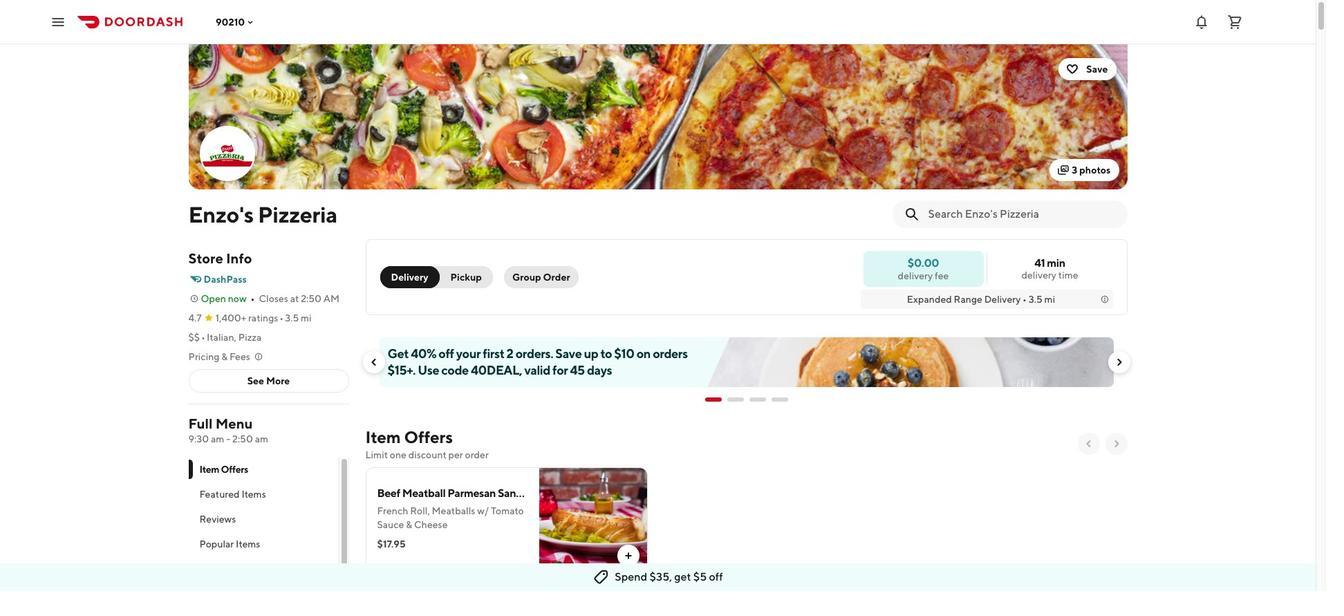Task type: locate. For each thing, give the bounding box(es) containing it.
Pickup radio
[[431, 266, 493, 288]]

items inside button
[[236, 539, 260, 550]]

meatballs
[[432, 505, 475, 516]]

am
[[211, 433, 224, 445], [255, 433, 268, 445]]

featured items
[[199, 489, 266, 500]]

delivery
[[1021, 270, 1056, 281], [898, 270, 933, 281]]

1 horizontal spatial delivery
[[1021, 270, 1056, 281]]

1 horizontal spatial mi
[[1044, 294, 1055, 305]]

featured
[[199, 489, 240, 500]]

delivery left time at the right
[[1021, 270, 1056, 281]]

off up code
[[439, 346, 454, 361]]

2:50
[[301, 293, 322, 304], [232, 433, 253, 445]]

1 horizontal spatial delivery
[[984, 294, 1021, 305]]

3.5
[[1029, 294, 1042, 305], [285, 313, 299, 324]]

item up limit
[[365, 427, 401, 447]]

items up 'reviews' button
[[242, 489, 266, 500]]

1 horizontal spatial 2:50
[[301, 293, 322, 304]]

0 vertical spatial save
[[1086, 64, 1108, 75]]

3 photos
[[1072, 165, 1111, 176]]

mi down "41 min delivery time"
[[1044, 294, 1055, 305]]

0 horizontal spatial delivery
[[391, 272, 428, 283]]

0 horizontal spatial mi
[[301, 313, 312, 324]]

expanded range delivery • 3.5 mi
[[907, 294, 1055, 305]]

featured items button
[[188, 482, 338, 507]]

$0.00
[[908, 256, 939, 269]]

0 vertical spatial off
[[439, 346, 454, 361]]

next button of carousel image
[[1113, 357, 1125, 368]]

am right -
[[255, 433, 268, 445]]

2:50 right -
[[232, 433, 253, 445]]

pizzeria
[[258, 201, 337, 227]]

1 vertical spatial mi
[[301, 313, 312, 324]]

• right $$
[[201, 332, 205, 343]]

0 vertical spatial &
[[221, 351, 228, 362]]

0 horizontal spatial off
[[439, 346, 454, 361]]

offers up discount
[[404, 427, 453, 447]]

get
[[674, 570, 691, 584]]

offers inside item offers limit one discount per order
[[404, 427, 453, 447]]

item
[[365, 427, 401, 447], [199, 464, 219, 475]]

mi
[[1044, 294, 1055, 305], [301, 313, 312, 324]]

save
[[1086, 64, 1108, 75], [555, 346, 582, 361]]

• closes at 2:50 am
[[251, 293, 340, 304]]

$0.00 delivery fee
[[898, 256, 949, 281]]

1 delivery from the left
[[1021, 270, 1056, 281]]

item inside item offers limit one discount per order
[[365, 427, 401, 447]]

40%
[[411, 346, 436, 361]]

valid
[[524, 363, 550, 377]]

1 horizontal spatial off
[[709, 570, 723, 584]]

•
[[251, 293, 255, 304], [1023, 294, 1027, 305], [280, 313, 284, 324], [201, 332, 205, 343]]

1 horizontal spatial save
[[1086, 64, 1108, 75]]

& left fees
[[221, 351, 228, 362]]

save inside "button"
[[1086, 64, 1108, 75]]

group
[[512, 272, 541, 283]]

$5
[[693, 570, 707, 584]]

offers up featured items
[[221, 464, 248, 475]]

happy hour special
[[199, 563, 286, 575]]

dashpass
[[204, 274, 247, 285]]

2:50 inside full menu 9:30 am - 2:50 am
[[232, 433, 253, 445]]

1 horizontal spatial &
[[406, 519, 412, 530]]

reviews
[[199, 514, 236, 525]]

previous button of carousel image
[[1083, 438, 1094, 449]]

item up featured
[[199, 464, 219, 475]]

0 vertical spatial 3.5
[[1029, 294, 1042, 305]]

delivery left "pickup" option
[[391, 272, 428, 283]]

am left -
[[211, 433, 224, 445]]

0 horizontal spatial am
[[211, 433, 224, 445]]

1 vertical spatial item
[[199, 464, 219, 475]]

0 horizontal spatial save
[[555, 346, 582, 361]]

order
[[543, 272, 570, 283]]

0 horizontal spatial 2:50
[[232, 433, 253, 445]]

0 horizontal spatial &
[[221, 351, 228, 362]]

at
[[290, 293, 299, 304]]

happy hour special button
[[188, 557, 338, 581]]

1 vertical spatial 2:50
[[232, 433, 253, 445]]

store info
[[188, 250, 252, 266]]

beef meatball parmesan sandwich french roll, meatballs w/ tomato sauce & cheese
[[377, 487, 545, 530]]

item offers
[[199, 464, 248, 475]]

delivery
[[391, 272, 428, 283], [984, 294, 1021, 305]]

tomato
[[491, 505, 524, 516]]

save inside get 40% off your first 2 orders. save up to $10 on orders $15+.  use code 40deal, valid for 45 days
[[555, 346, 582, 361]]

$$
[[188, 332, 200, 343]]

previous button of carousel image
[[368, 357, 379, 368]]

0 horizontal spatial item
[[199, 464, 219, 475]]

0 horizontal spatial 3.5
[[285, 313, 299, 324]]

delivery down $0.00
[[898, 270, 933, 281]]

am
[[323, 293, 340, 304]]

2:50 right at
[[301, 293, 322, 304]]

enzo's pizzeria
[[188, 201, 337, 227]]

45
[[570, 363, 585, 377]]

& down roll,
[[406, 519, 412, 530]]

off
[[439, 346, 454, 361], [709, 570, 723, 584]]

off inside get 40% off your first 2 orders. save up to $10 on orders $15+.  use code 40deal, valid for 45 days
[[439, 346, 454, 361]]

1 horizontal spatial item
[[365, 427, 401, 447]]

pricing & fees
[[188, 351, 250, 362]]

item for item offers
[[199, 464, 219, 475]]

3.5 down "41 min delivery time"
[[1029, 294, 1042, 305]]

0 vertical spatial offers
[[404, 427, 453, 447]]

3.5 mi
[[285, 313, 312, 324]]

0 vertical spatial 2:50
[[301, 293, 322, 304]]

0 vertical spatial mi
[[1044, 294, 1055, 305]]

menu
[[215, 416, 253, 431]]

1 vertical spatial save
[[555, 346, 582, 361]]

90210 button
[[216, 16, 256, 27]]

first
[[483, 346, 504, 361]]

& inside beef meatball parmesan sandwich french roll, meatballs w/ tomato sauce & cheese
[[406, 519, 412, 530]]

beef
[[377, 487, 400, 500]]

1 am from the left
[[211, 433, 224, 445]]

enzo's pizzeria image
[[188, 44, 1127, 189], [201, 127, 253, 180]]

delivery inside $0.00 delivery fee
[[898, 270, 933, 281]]

0 vertical spatial item
[[365, 427, 401, 447]]

1 horizontal spatial am
[[255, 433, 268, 445]]

2 am from the left
[[255, 433, 268, 445]]

Item Search search field
[[928, 207, 1116, 222]]

see more button
[[189, 370, 348, 392]]

mi down • closes at 2:50 am
[[301, 313, 312, 324]]

-
[[226, 433, 230, 445]]

expanded range delivery • 3.5 mi image
[[1099, 294, 1110, 305]]

items inside 'button'
[[242, 489, 266, 500]]

popular items button
[[188, 532, 338, 557]]

expanded
[[907, 294, 952, 305]]

order
[[465, 449, 489, 460]]

delivery right range
[[984, 294, 1021, 305]]

0 vertical spatial items
[[242, 489, 266, 500]]

& inside "button"
[[221, 351, 228, 362]]

time
[[1058, 270, 1078, 281]]

offers
[[404, 427, 453, 447], [221, 464, 248, 475]]

items up happy hour special at the bottom of page
[[236, 539, 260, 550]]

delivery inside "41 min delivery time"
[[1021, 270, 1056, 281]]

2 delivery from the left
[[898, 270, 933, 281]]

special
[[254, 563, 286, 575]]

3.5 down at
[[285, 313, 299, 324]]

1 vertical spatial &
[[406, 519, 412, 530]]

pizza
[[238, 332, 262, 343]]

Delivery radio
[[380, 266, 439, 288]]

0 vertical spatial delivery
[[391, 272, 428, 283]]

group order button
[[504, 266, 578, 288]]

off right $5 at the bottom right of the page
[[709, 570, 723, 584]]

0 horizontal spatial delivery
[[898, 270, 933, 281]]

0 horizontal spatial offers
[[221, 464, 248, 475]]

1 vertical spatial items
[[236, 539, 260, 550]]

1 vertical spatial offers
[[221, 464, 248, 475]]

popular
[[199, 539, 234, 550]]

1 horizontal spatial offers
[[404, 427, 453, 447]]

happy
[[199, 563, 229, 575]]

$35,
[[650, 570, 672, 584]]

3
[[1072, 165, 1077, 176]]



Task type: describe. For each thing, give the bounding box(es) containing it.
ratings
[[248, 313, 278, 324]]

orders
[[653, 346, 688, 361]]

items for featured items
[[242, 489, 266, 500]]

for
[[552, 363, 568, 377]]

item offers heading
[[365, 426, 453, 448]]

add item to cart image
[[623, 550, 634, 561]]

get
[[388, 346, 409, 361]]

meatball
[[402, 487, 446, 500]]

save button
[[1059, 58, 1116, 80]]

your
[[456, 346, 481, 361]]

1 horizontal spatial 3.5
[[1029, 294, 1042, 305]]

• left 3.5 mi
[[280, 313, 284, 324]]

$15+.
[[388, 363, 416, 377]]

store
[[188, 250, 223, 266]]

enzo's
[[188, 201, 254, 227]]

popular items
[[199, 539, 260, 550]]

w/
[[477, 505, 489, 516]]

hour
[[230, 563, 253, 575]]

to
[[601, 346, 612, 361]]

1,400+ ratings •
[[215, 313, 284, 324]]

select promotional banner element
[[705, 387, 788, 412]]

9:30
[[188, 433, 209, 445]]

40deal,
[[471, 363, 522, 377]]

days
[[587, 363, 612, 377]]

min
[[1047, 257, 1065, 270]]

next button of carousel image
[[1111, 438, 1122, 449]]

group order
[[512, 272, 570, 283]]

41 min delivery time
[[1021, 257, 1078, 281]]

use
[[418, 363, 439, 377]]

• right now
[[251, 293, 255, 304]]

delivery inside radio
[[391, 272, 428, 283]]

spend $35, get $5 off
[[615, 570, 723, 584]]

1 vertical spatial off
[[709, 570, 723, 584]]

1 vertical spatial delivery
[[984, 294, 1021, 305]]

limit
[[365, 449, 388, 460]]

$17.95
[[377, 539, 406, 550]]

cheese
[[414, 519, 448, 530]]

discount
[[408, 449, 447, 460]]

item for item offers limit one discount per order
[[365, 427, 401, 447]]

offers for item offers
[[221, 464, 248, 475]]

see more
[[247, 375, 290, 386]]

1 vertical spatial 3.5
[[285, 313, 299, 324]]

3 photos button
[[1050, 159, 1119, 181]]

closes
[[259, 293, 288, 304]]

get 40% off your first 2 orders. save up to $10 on orders $15+.  use code 40deal, valid for 45 days
[[388, 346, 688, 377]]

up
[[584, 346, 598, 361]]

sandwich
[[498, 487, 545, 500]]

pricing
[[188, 351, 219, 362]]

fee
[[935, 270, 949, 281]]

roll,
[[410, 505, 430, 516]]

full menu 9:30 am - 2:50 am
[[188, 416, 268, 445]]

reviews button
[[188, 507, 338, 532]]

item offers limit one discount per order
[[365, 427, 489, 460]]

french
[[377, 505, 408, 516]]

full
[[188, 416, 213, 431]]

photos
[[1079, 165, 1111, 176]]

parmesan
[[447, 487, 496, 500]]

2
[[507, 346, 513, 361]]

$$ • italian, pizza
[[188, 332, 262, 343]]

• down "41 min delivery time"
[[1023, 294, 1027, 305]]

on
[[637, 346, 651, 361]]

pricing & fees button
[[188, 350, 264, 364]]

0 items, open order cart image
[[1227, 13, 1243, 30]]

more
[[266, 375, 290, 386]]

fees
[[229, 351, 250, 362]]

spend
[[615, 570, 647, 584]]

code
[[441, 363, 469, 377]]

sauce
[[377, 519, 404, 530]]

pickup
[[450, 272, 482, 283]]

offers for item offers limit one discount per order
[[404, 427, 453, 447]]

info
[[226, 250, 252, 266]]

see
[[247, 375, 264, 386]]

4.7
[[188, 313, 202, 324]]

1,400+
[[215, 313, 246, 324]]

open now
[[201, 293, 247, 304]]

41
[[1034, 257, 1045, 270]]

orders.
[[516, 346, 553, 361]]

range
[[954, 294, 982, 305]]

items for popular items
[[236, 539, 260, 550]]

order methods option group
[[380, 266, 493, 288]]

open menu image
[[50, 13, 66, 30]]

now
[[228, 293, 247, 304]]

notification bell image
[[1193, 13, 1210, 30]]



Task type: vqa. For each thing, say whether or not it's contained in the screenshot.
one
yes



